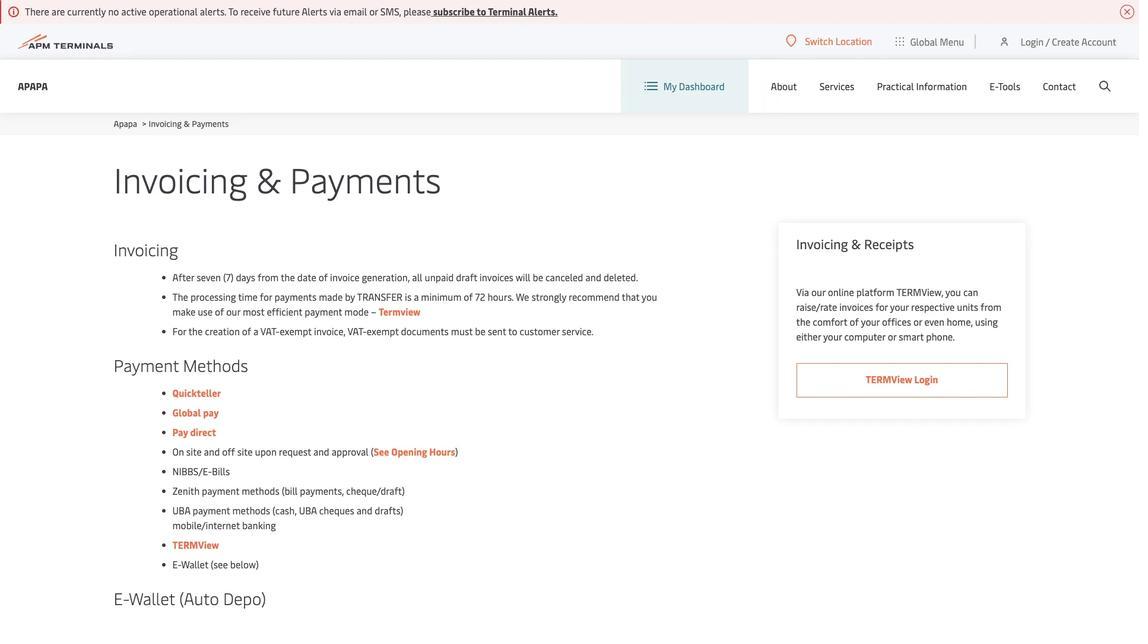 Task type: vqa. For each thing, say whether or not it's contained in the screenshot.
right more
no



Task type: describe. For each thing, give the bounding box(es) containing it.
1 uba from the left
[[172, 504, 190, 517]]

using
[[975, 315, 998, 328]]

e- for e-wallet (see below)
[[172, 558, 181, 571]]

units
[[957, 300, 979, 313]]

respective
[[911, 300, 955, 313]]

all
[[412, 271, 423, 284]]

invoicing right >
[[149, 118, 182, 129]]

the inside via our online platform termview, you can raise/rate invoices for your respective units from the comfort of your offices or even home, using either your computer or smart phone.
[[797, 315, 811, 328]]

request
[[279, 445, 311, 458]]

use
[[198, 305, 213, 318]]

strongly recommend
[[532, 290, 620, 303]]

transfer
[[357, 290, 403, 303]]

alerts.
[[200, 5, 226, 18]]

termview
[[379, 305, 421, 318]]

from inside via our online platform termview, you can raise/rate invoices for your respective units from the comfort of your offices or even home, using either your computer or smart phone.
[[981, 300, 1002, 313]]

there are currently no active operational alerts. to receive future alerts via email or sms, please subscribe to terminal alerts.
[[25, 5, 558, 18]]

phone.
[[926, 330, 955, 343]]

receive
[[241, 5, 271, 18]]

you inside the processing time for payments made by transfer is a minimum of 72 hours. we strongly recommend that you make use of our most efficient payment mode –
[[642, 290, 657, 303]]

after
[[172, 271, 194, 284]]

login / create account
[[1021, 35, 1117, 48]]

1 vertical spatial or
[[914, 315, 922, 328]]

approval
[[332, 445, 369, 458]]

1 exempt from the left
[[280, 325, 312, 338]]

contact
[[1043, 80, 1076, 93]]

(7)
[[223, 271, 234, 284]]

invoicing for invoicing
[[114, 238, 178, 261]]

nibbs/e-bills
[[172, 465, 230, 478]]

apapa for apapa > invoicing & payments
[[114, 118, 137, 129]]

2 vat- from the left
[[348, 325, 367, 338]]

my dashboard
[[664, 80, 725, 93]]

dashboard
[[679, 80, 725, 93]]

sent
[[488, 325, 506, 338]]

generation,
[[362, 271, 410, 284]]

see opening hours link
[[374, 445, 455, 458]]

mobile/internet
[[172, 519, 240, 532]]

opening
[[391, 445, 427, 458]]

mode
[[345, 305, 369, 318]]

payment methods
[[114, 354, 248, 376]]

customer service.
[[520, 325, 594, 338]]

after seven (7) days from the date of invoice generation, all unpaid draft invoices will be canceled and deleted.
[[172, 271, 640, 284]]

online
[[828, 286, 854, 299]]

e-tools button
[[990, 59, 1021, 113]]

depo)
[[223, 587, 266, 610]]

cheques
[[319, 504, 354, 517]]

there
[[25, 5, 49, 18]]

please
[[404, 5, 431, 18]]

hours.
[[488, 290, 514, 303]]

and left off
[[204, 445, 220, 458]]

services button
[[820, 59, 855, 113]]

0 vertical spatial apapa link
[[18, 79, 48, 94]]

future
[[273, 5, 300, 18]]

deleted.
[[604, 271, 638, 284]]

platform
[[857, 286, 895, 299]]

0 vertical spatial from
[[258, 271, 279, 284]]

termview link
[[379, 305, 421, 318]]

quickteller link
[[172, 387, 221, 400]]

account
[[1082, 35, 1117, 48]]

0 vertical spatial invoices
[[480, 271, 514, 284]]

subscribe
[[433, 5, 475, 18]]

be
[[475, 325, 486, 338]]

my
[[664, 80, 677, 93]]

cheque/draft)
[[346, 484, 405, 498]]

apapa > invoicing & payments
[[114, 118, 229, 129]]

most
[[243, 305, 265, 318]]

global menu
[[910, 35, 964, 48]]

even
[[925, 315, 945, 328]]

payment inside the processing time for payments made by transfer is a minimum of 72 hours. we strongly recommend that you make use of our most efficient payment mode –
[[305, 305, 342, 318]]

termview for termview login
[[866, 373, 913, 386]]

email
[[344, 5, 367, 18]]

that
[[622, 290, 640, 303]]

termview for termview link
[[172, 539, 219, 552]]

e-wallet (see below)
[[172, 558, 259, 571]]

location
[[836, 34, 872, 47]]

invoicing for invoicing & payments
[[114, 156, 248, 202]]

quickteller
[[172, 387, 221, 400]]

2 site from the left
[[237, 445, 253, 458]]

global for global menu
[[910, 35, 938, 48]]

login inside login / create account link
[[1021, 35, 1044, 48]]

methods
[[183, 354, 248, 376]]

on
[[172, 445, 184, 458]]

can
[[964, 286, 978, 299]]

& for invoicing & payments
[[256, 156, 281, 202]]

zenith
[[172, 484, 200, 498]]

0 horizontal spatial or
[[369, 5, 378, 18]]

the processing time for payments made by transfer is a minimum of 72 hours. we strongly recommend that you make use of our most efficient payment mode –
[[172, 290, 657, 318]]

1 site from the left
[[186, 445, 202, 458]]

banking
[[242, 519, 276, 532]]

1 vat- from the left
[[261, 325, 280, 338]]

offices
[[882, 315, 911, 328]]

zenith payment methods (bill payments, cheque/draft)
[[172, 484, 405, 498]]

draft
[[456, 271, 477, 284]]

apapa for apapa
[[18, 79, 48, 92]]

methods for (cash,
[[232, 504, 270, 517]]

about button
[[771, 59, 797, 113]]

documents
[[401, 325, 449, 338]]

a inside the processing time for payments made by transfer is a minimum of 72 hours. we strongly recommend that you make use of our most efficient payment mode –
[[414, 290, 419, 303]]

payment
[[114, 354, 179, 376]]

0 horizontal spatial your
[[823, 330, 842, 343]]



Task type: locate. For each thing, give the bounding box(es) containing it.
0 vertical spatial &
[[184, 118, 190, 129]]

currently
[[67, 5, 106, 18]]

for inside the processing time for payments made by transfer is a minimum of 72 hours. we strongly recommend that you make use of our most efficient payment mode –
[[260, 290, 272, 303]]

2 horizontal spatial &
[[852, 235, 861, 253]]

0 horizontal spatial our
[[226, 305, 241, 318]]

0 horizontal spatial apapa
[[18, 79, 48, 92]]

1 vertical spatial to
[[508, 325, 518, 338]]

2 horizontal spatial your
[[890, 300, 909, 313]]

login down phone.
[[915, 373, 938, 386]]

you left 'can'
[[946, 286, 961, 299]]

1 horizontal spatial global
[[910, 35, 938, 48]]

0 vertical spatial login
[[1021, 35, 1044, 48]]

must
[[451, 325, 473, 338]]

termview inside termview login link
[[866, 373, 913, 386]]

invoice,
[[314, 325, 346, 338]]

0 horizontal spatial apapa link
[[18, 79, 48, 94]]

e- for e-wallet (auto depo)
[[114, 587, 129, 610]]

wallet for (auto
[[129, 587, 175, 610]]

sms,
[[380, 5, 401, 18]]

2 vertical spatial or
[[888, 330, 897, 343]]

1 horizontal spatial termview
[[866, 373, 913, 386]]

1 horizontal spatial you
[[946, 286, 961, 299]]

0 vertical spatial payments
[[192, 118, 229, 129]]

will
[[516, 271, 531, 284]]

0 horizontal spatial you
[[642, 290, 657, 303]]

of right use
[[215, 305, 224, 318]]

our inside via our online platform termview, you can raise/rate invoices for your respective units from the comfort of your offices or even home, using either your computer or smart phone.
[[812, 286, 826, 299]]

and up "strongly recommend"
[[586, 271, 601, 284]]

no
[[108, 5, 119, 18]]

for down "platform"
[[876, 300, 888, 313]]

either
[[797, 330, 821, 343]]

0 vertical spatial payment
[[305, 305, 342, 318]]

of right the date
[[319, 271, 328, 284]]

e- inside popup button
[[990, 80, 998, 93]]

our up raise/rate
[[812, 286, 826, 299]]

login inside termview login link
[[915, 373, 938, 386]]

you right that
[[642, 290, 657, 303]]

of down most
[[242, 325, 251, 338]]

0 horizontal spatial to
[[477, 5, 486, 18]]

invoicing for invoicing & receipts
[[797, 235, 848, 253]]

a right is
[[414, 290, 419, 303]]

my dashboard button
[[645, 59, 725, 113]]

(auto
[[179, 587, 219, 610]]

a down most
[[254, 325, 259, 338]]

0 vertical spatial global
[[910, 35, 938, 48]]

2 horizontal spatial the
[[797, 315, 811, 328]]

or up smart
[[914, 315, 922, 328]]

1 horizontal spatial your
[[861, 315, 880, 328]]

)
[[455, 445, 458, 458]]

from up using
[[981, 300, 1002, 313]]

1 horizontal spatial the
[[281, 271, 295, 284]]

payment up mobile/internet
[[193, 504, 230, 517]]

1 horizontal spatial from
[[981, 300, 1002, 313]]

your down comfort at the bottom
[[823, 330, 842, 343]]

payment for (cash,
[[193, 504, 230, 517]]

services
[[820, 80, 855, 93]]

2 vertical spatial &
[[852, 235, 861, 253]]

0 horizontal spatial termview
[[172, 539, 219, 552]]

terminal
[[488, 5, 526, 18]]

0 vertical spatial wallet
[[181, 558, 208, 571]]

1 vertical spatial payments
[[290, 156, 441, 202]]

methods up banking
[[232, 504, 270, 517]]

invoicing down apapa > invoicing & payments
[[114, 156, 248, 202]]

the left the date
[[281, 271, 295, 284]]

termview login
[[866, 373, 938, 386]]

1 vertical spatial &
[[256, 156, 281, 202]]

0 horizontal spatial a
[[254, 325, 259, 338]]

1 vertical spatial a
[[254, 325, 259, 338]]

payments
[[275, 290, 317, 303]]

wallet for (see
[[181, 558, 208, 571]]

home,
[[947, 315, 973, 328]]

wallet left (auto
[[129, 587, 175, 610]]

1 vertical spatial your
[[861, 315, 880, 328]]

invoices up hours. at the top of the page
[[480, 271, 514, 284]]

payment for (bill payments,
[[202, 484, 239, 498]]

for
[[172, 325, 186, 338]]

termview login link
[[797, 363, 1008, 398]]

payments
[[192, 118, 229, 129], [290, 156, 441, 202]]

1 horizontal spatial apapa
[[114, 118, 137, 129]]

or down 'offices'
[[888, 330, 897, 343]]

computer
[[845, 330, 886, 343]]

0 horizontal spatial global
[[172, 406, 201, 419]]

your up 'offices'
[[890, 300, 909, 313]]

1 horizontal spatial a
[[414, 290, 419, 303]]

1 horizontal spatial uba
[[299, 504, 317, 517]]

1 vertical spatial termview
[[172, 539, 219, 552]]

you inside via our online platform termview, you can raise/rate invoices for your respective units from the comfort of your offices or even home, using either your computer or smart phone.
[[946, 286, 961, 299]]

alerts.
[[528, 5, 558, 18]]

1 vertical spatial global
[[172, 406, 201, 419]]

create
[[1052, 35, 1080, 48]]

of left 72 at the left of the page
[[464, 290, 473, 303]]

0 vertical spatial your
[[890, 300, 909, 313]]

1 horizontal spatial payments
[[290, 156, 441, 202]]

or left sms,
[[369, 5, 378, 18]]

0 vertical spatial a
[[414, 290, 419, 303]]

make
[[172, 305, 196, 318]]

days
[[236, 271, 255, 284]]

termview down mobile/internet
[[172, 539, 219, 552]]

site right off
[[237, 445, 253, 458]]

global pay
[[172, 406, 219, 419]]

0 horizontal spatial exempt
[[280, 325, 312, 338]]

1 vertical spatial wallet
[[129, 587, 175, 610]]

nibbs/e-
[[172, 465, 212, 478]]

to
[[477, 5, 486, 18], [508, 325, 518, 338]]

1 vertical spatial apapa link
[[114, 118, 137, 129]]

invoicing up after
[[114, 238, 178, 261]]

2 horizontal spatial or
[[914, 315, 922, 328]]

e-wallet (auto depo)
[[114, 587, 266, 610]]

1 horizontal spatial or
[[888, 330, 897, 343]]

& for invoicing & receipts
[[852, 235, 861, 253]]

time
[[238, 290, 258, 303]]

via
[[797, 286, 809, 299]]

switch location button
[[786, 34, 872, 47]]

invoices
[[480, 271, 514, 284], [840, 300, 874, 313]]

close alert image
[[1120, 5, 1135, 19]]

1 horizontal spatial exempt
[[367, 325, 399, 338]]

apapa
[[18, 79, 48, 92], [114, 118, 137, 129]]

site right 'on'
[[186, 445, 202, 458]]

0 horizontal spatial for
[[260, 290, 272, 303]]

1 vertical spatial payment
[[202, 484, 239, 498]]

72
[[475, 290, 485, 303]]

apapa link
[[18, 79, 48, 94], [114, 118, 137, 129]]

your
[[890, 300, 909, 313], [861, 315, 880, 328], [823, 330, 842, 343]]

of inside via our online platform termview, you can raise/rate invoices for your respective units from the comfort of your offices or even home, using either your computer or smart phone.
[[850, 315, 859, 328]]

global inside button
[[910, 35, 938, 48]]

1 horizontal spatial vat-
[[348, 325, 367, 338]]

upon
[[255, 445, 277, 458]]

1 vertical spatial apapa
[[114, 118, 137, 129]]

made
[[319, 290, 343, 303]]

invoicing
[[149, 118, 182, 129], [114, 156, 248, 202], [797, 235, 848, 253], [114, 238, 178, 261]]

methods inside uba payment methods (cash, uba cheques and drafts) mobile/internet banking
[[232, 504, 270, 517]]

and down cheque/draft)
[[357, 504, 373, 517]]

invoice
[[330, 271, 360, 284]]

0 horizontal spatial payments
[[192, 118, 229, 129]]

2 vertical spatial your
[[823, 330, 842, 343]]

0 vertical spatial apapa
[[18, 79, 48, 92]]

exempt down efficient at the left of the page
[[280, 325, 312, 338]]

direct
[[190, 426, 216, 439]]

uba down (bill payments,
[[299, 504, 317, 517]]

2 vertical spatial payment
[[193, 504, 230, 517]]

below)
[[230, 558, 259, 571]]

to right sent
[[508, 325, 518, 338]]

–
[[371, 305, 376, 318]]

practical information
[[877, 80, 967, 93]]

and right the "request"
[[314, 445, 329, 458]]

for
[[260, 290, 272, 303], [876, 300, 888, 313]]

we
[[516, 290, 529, 303]]

1 horizontal spatial apapa link
[[114, 118, 137, 129]]

seven
[[197, 271, 221, 284]]

off
[[222, 445, 235, 458]]

0 horizontal spatial uba
[[172, 504, 190, 517]]

0 horizontal spatial wallet
[[129, 587, 175, 610]]

your up computer
[[861, 315, 880, 328]]

vat- down efficient at the left of the page
[[261, 325, 280, 338]]

0 horizontal spatial site
[[186, 445, 202, 458]]

invoicing & payments
[[114, 156, 441, 202]]

termview link
[[172, 539, 219, 552]]

1 vertical spatial methods
[[232, 504, 270, 517]]

via our online platform termview, you can raise/rate invoices for your respective units from the comfort of your offices or even home, using either your computer or smart phone.
[[797, 286, 1002, 343]]

invoicing up online
[[797, 235, 848, 253]]

uba
[[172, 504, 190, 517], [299, 504, 317, 517]]

minimum
[[421, 290, 462, 303]]

1 horizontal spatial &
[[256, 156, 281, 202]]

2 uba from the left
[[299, 504, 317, 517]]

hours
[[429, 445, 455, 458]]

payment down bills
[[202, 484, 239, 498]]

global up the pay
[[172, 406, 201, 419]]

0 horizontal spatial vat-
[[261, 325, 280, 338]]

1 horizontal spatial to
[[508, 325, 518, 338]]

1 vertical spatial our
[[226, 305, 241, 318]]

0 vertical spatial e-
[[990, 80, 998, 93]]

by
[[345, 290, 355, 303]]

of
[[319, 271, 328, 284], [464, 290, 473, 303], [215, 305, 224, 318], [850, 315, 859, 328], [242, 325, 251, 338]]

e- for e-tools
[[990, 80, 998, 93]]

the up either
[[797, 315, 811, 328]]

1 vertical spatial e-
[[172, 558, 181, 571]]

wallet down termview link
[[181, 558, 208, 571]]

global for global pay
[[172, 406, 201, 419]]

uba down zenith
[[172, 504, 190, 517]]

2 exempt from the left
[[367, 325, 399, 338]]

invoices down online
[[840, 300, 874, 313]]

1 vertical spatial from
[[981, 300, 1002, 313]]

1 horizontal spatial invoices
[[840, 300, 874, 313]]

1 vertical spatial login
[[915, 373, 938, 386]]

pay direct link
[[172, 426, 216, 439]]

via
[[329, 5, 341, 18]]

for right time
[[260, 290, 272, 303]]

1 horizontal spatial wallet
[[181, 558, 208, 571]]

0 vertical spatial methods
[[242, 484, 280, 498]]

1 horizontal spatial e-
[[172, 558, 181, 571]]

1 horizontal spatial site
[[237, 445, 253, 458]]

(bill payments,
[[282, 484, 344, 498]]

0 horizontal spatial from
[[258, 271, 279, 284]]

>
[[142, 118, 146, 129]]

to left terminal
[[477, 5, 486, 18]]

global pay link
[[172, 406, 219, 419]]

about
[[771, 80, 797, 93]]

1 vertical spatial invoices
[[840, 300, 874, 313]]

2 horizontal spatial e-
[[990, 80, 998, 93]]

and inside uba payment methods (cash, uba cheques and drafts) mobile/internet banking
[[357, 504, 373, 517]]

alerts
[[302, 5, 327, 18]]

our inside the processing time for payments made by transfer is a minimum of 72 hours. we strongly recommend that you make use of our most efficient payment mode –
[[226, 305, 241, 318]]

exempt down –
[[367, 325, 399, 338]]

for inside via our online platform termview, you can raise/rate invoices for your respective units from the comfort of your offices or even home, using either your computer or smart phone.
[[876, 300, 888, 313]]

0 vertical spatial our
[[812, 286, 826, 299]]

termview down smart
[[866, 373, 913, 386]]

1 horizontal spatial login
[[1021, 35, 1044, 48]]

1 horizontal spatial for
[[876, 300, 888, 313]]

global left menu
[[910, 35, 938, 48]]

0 horizontal spatial &
[[184, 118, 190, 129]]

2 vertical spatial e-
[[114, 587, 129, 610]]

from
[[258, 271, 279, 284], [981, 300, 1002, 313]]

0 horizontal spatial the
[[188, 325, 203, 338]]

methods up (cash,
[[242, 484, 280, 498]]

on site and off site upon request and approval ( see opening hours )
[[172, 445, 458, 458]]

1 horizontal spatial our
[[812, 286, 826, 299]]

0 vertical spatial to
[[477, 5, 486, 18]]

login left /
[[1021, 35, 1044, 48]]

termview,
[[897, 286, 944, 299]]

0 horizontal spatial login
[[915, 373, 938, 386]]

invoices inside via our online platform termview, you can raise/rate invoices for your respective units from the comfort of your offices or even home, using either your computer or smart phone.
[[840, 300, 874, 313]]

0 horizontal spatial invoices
[[480, 271, 514, 284]]

of up computer
[[850, 315, 859, 328]]

our left most
[[226, 305, 241, 318]]

methods for (bill payments,
[[242, 484, 280, 498]]

0 vertical spatial termview
[[866, 373, 913, 386]]

from right "days"
[[258, 271, 279, 284]]

invoicing & receipts
[[797, 235, 914, 253]]

global
[[910, 35, 938, 48], [172, 406, 201, 419]]

comfort
[[813, 315, 848, 328]]

information
[[917, 80, 967, 93]]

unpaid
[[425, 271, 454, 284]]

0 horizontal spatial e-
[[114, 587, 129, 610]]

be canceled
[[533, 271, 583, 284]]

vat- down mode at left
[[348, 325, 367, 338]]

raise/rate
[[797, 300, 837, 313]]

0 vertical spatial or
[[369, 5, 378, 18]]

contact button
[[1043, 59, 1076, 113]]

pay
[[172, 426, 188, 439]]

the right the for
[[188, 325, 203, 338]]

payment down made
[[305, 305, 342, 318]]

tools
[[998, 80, 1021, 93]]

drafts)
[[375, 504, 403, 517]]

payment inside uba payment methods (cash, uba cheques and drafts) mobile/internet banking
[[193, 504, 230, 517]]



